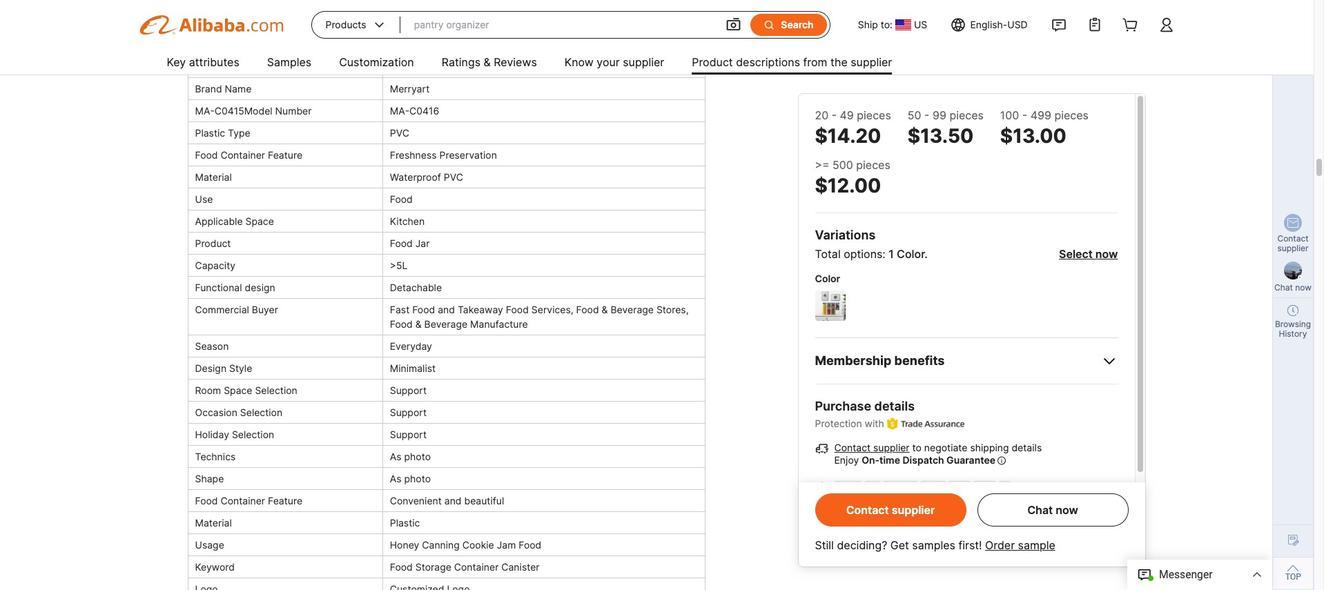 Task type: locate. For each thing, give the bounding box(es) containing it.
1 vertical spatial chat now
[[1027, 503, 1078, 517]]

1 food container feature from the top
[[195, 149, 302, 161]]

pieces inside >= 500 pieces $12.00
[[856, 158, 890, 172]]

as photo for shape
[[390, 473, 431, 485]]

food right services,
[[576, 304, 599, 315]]

container down cookie
[[454, 561, 499, 573]]

chat now up "products."
[[1027, 503, 1078, 517]]

1 horizontal spatial ma-
[[390, 105, 409, 117]]

0 vertical spatial food container feature
[[195, 149, 302, 161]]

support for room space selection
[[390, 385, 427, 396]]

selection up occasion selection
[[255, 385, 297, 396]]

food down shape at the bottom left
[[195, 495, 218, 507]]

and
[[438, 304, 455, 315], [444, 495, 462, 507], [911, 502, 928, 514]]

1 horizontal spatial of
[[991, 531, 1000, 543]]

1 horizontal spatial color
[[897, 247, 925, 261]]

material up use
[[195, 171, 232, 183]]

pieces right 99
[[949, 108, 984, 122]]

us
[[914, 19, 927, 30]]

2 vertical spatial contact
[[846, 503, 889, 517]]

material for waterproof pvc
[[195, 171, 232, 183]]

2 material from the top
[[195, 517, 232, 529]]

0 horizontal spatial of
[[223, 61, 232, 72]]

now right the select
[[1095, 247, 1118, 261]]

 search
[[763, 19, 814, 31]]

cookie
[[462, 539, 494, 551]]

0 horizontal spatial view
[[1012, 502, 1034, 514]]

product
[[692, 55, 733, 69], [195, 237, 231, 249]]

1 enjoy from the top
[[834, 454, 859, 466]]

now up "products."
[[1056, 503, 1078, 517]]

product descriptions from the supplier link
[[692, 50, 892, 77]]

1 vertical spatial &
[[602, 304, 608, 315]]

technics
[[195, 451, 236, 463]]

1 vertical spatial as photo
[[390, 473, 431, 485]]

plastic
[[195, 127, 225, 139], [390, 517, 420, 529]]

container down 'type'
[[221, 149, 265, 161]]

0 horizontal spatial pvc
[[390, 127, 409, 139]]

as for technics
[[390, 451, 401, 463]]

selection
[[255, 385, 297, 396], [240, 407, 282, 418], [232, 429, 274, 440]]

to
[[912, 442, 922, 454]]

1 horizontal spatial -
[[924, 108, 929, 122]]

ratings
[[442, 55, 480, 69]]

1 vertical spatial chat
[[1027, 503, 1053, 517]]

photo for technics
[[404, 451, 431, 463]]

food container feature down 'type'
[[195, 149, 302, 161]]

services,
[[531, 304, 573, 315]]

purchase details
[[815, 399, 915, 414]]

browsing history
[[1275, 319, 1311, 339]]

ma- down merryart
[[390, 105, 409, 117]]

and inside the fast food and takeaway food services, food & beverage stores, food & beverage manufacture
[[438, 304, 455, 315]]

0 vertical spatial material
[[195, 171, 232, 183]]

1 horizontal spatial pvc
[[444, 171, 463, 183]]

chat up the browsing
[[1274, 282, 1293, 293]]

0 vertical spatial space
[[245, 215, 274, 227]]

2 vertical spatial now
[[1056, 503, 1078, 517]]

0 vertical spatial &
[[484, 55, 491, 69]]

supplier inside button
[[892, 503, 935, 517]]

food right jam
[[519, 539, 541, 551]]

2 food container feature from the top
[[195, 495, 302, 507]]

pieces
[[857, 108, 891, 122], [949, 108, 984, 122], [1054, 108, 1089, 122], [856, 158, 890, 172]]

plastic up honey
[[390, 517, 420, 529]]

- right 100
[[1022, 108, 1027, 122]]

merryart
[[390, 83, 430, 95]]

pieces for $14.20
[[857, 108, 891, 122]]

1 horizontal spatial chat now
[[1274, 282, 1312, 293]]

as photo
[[390, 451, 431, 463], [390, 473, 431, 485]]

view right "products."
[[1093, 531, 1116, 543]]

now inside button
[[1056, 503, 1078, 517]]

0 horizontal spatial chat
[[1027, 503, 1053, 517]]

1 - from the left
[[832, 108, 837, 122]]

product descriptions from the supplier
[[692, 55, 892, 69]]

0 vertical spatial contact supplier
[[1277, 233, 1309, 253]]

details down eligible
[[834, 546, 864, 558]]

1 horizontal spatial view
[[1093, 531, 1116, 543]]

enjoy up eligible
[[834, 502, 859, 514]]

1 photo from the top
[[404, 451, 431, 463]]

plastic for plastic type
[[195, 127, 225, 139]]

number
[[275, 105, 312, 117]]

chat now
[[1274, 282, 1312, 293], [1027, 503, 1078, 517]]

0 vertical spatial product
[[692, 55, 733, 69]]

as for shape
[[390, 473, 401, 485]]

photo for shape
[[404, 473, 431, 485]]

1 as from the top
[[390, 451, 401, 463]]

product down 
[[692, 55, 733, 69]]

know your supplier
[[565, 55, 664, 69]]

& up everyday
[[415, 318, 422, 330]]

color right 1
[[897, 247, 925, 261]]

1 vertical spatial feature
[[268, 495, 302, 507]]

membership
[[815, 353, 891, 368]]

1 vertical spatial plastic
[[390, 517, 420, 529]]

beverage left stores,
[[611, 304, 654, 315]]

···
[[1002, 483, 1008, 493]]

ratings & reviews link
[[442, 50, 537, 77]]

customization link
[[339, 50, 414, 77]]

occasion
[[195, 407, 237, 418]]

1 horizontal spatial &
[[484, 55, 491, 69]]

1 vertical spatial of
[[991, 531, 1000, 543]]

applicable space
[[195, 215, 274, 227]]

pvc down freshness preservation on the top left of page
[[444, 171, 463, 183]]

name
[[225, 83, 251, 95]]

feature for convenient and beautiful
[[268, 495, 302, 507]]

view details
[[834, 531, 1116, 558]]

products.
[[1047, 531, 1091, 543]]

0 vertical spatial now
[[1095, 247, 1118, 261]]

1 horizontal spatial now
[[1095, 247, 1118, 261]]

0 vertical spatial support
[[390, 385, 427, 396]]

0 horizontal spatial color
[[815, 273, 840, 284]]

brand name
[[195, 83, 251, 95]]

usage
[[195, 539, 224, 551]]

1 horizontal spatial product
[[692, 55, 733, 69]]

feature for freshness preservation
[[268, 149, 302, 161]]

history
[[1279, 329, 1307, 339]]

1 vertical spatial container
[[221, 495, 265, 507]]

- inside 20 - 49 pieces $14.20
[[832, 108, 837, 122]]

of right days
[[991, 531, 1000, 543]]

space for applicable
[[245, 215, 274, 227]]

2 - from the left
[[924, 108, 929, 122]]

holiday selection
[[195, 429, 274, 440]]

and for enjoy
[[911, 502, 928, 514]]

pieces for $13.00
[[1054, 108, 1089, 122]]

enjoy for enjoy encrypted and secure payments view details
[[834, 502, 859, 514]]

enjoy encrypted and secure payments view details
[[834, 502, 1067, 514]]

0 vertical spatial feature
[[268, 149, 302, 161]]

2 ma- from the left
[[390, 105, 409, 117]]

contact supplier
[[1277, 233, 1309, 253], [846, 503, 935, 517]]

material up usage
[[195, 517, 232, 529]]

pvc
[[390, 127, 409, 139], [444, 171, 463, 183]]

2 enjoy from the top
[[834, 502, 859, 514]]

0 vertical spatial photo
[[404, 451, 431, 463]]

supplier
[[623, 55, 664, 69], [851, 55, 892, 69], [1277, 243, 1309, 253], [873, 442, 910, 454], [892, 503, 935, 517]]

0 horizontal spatial -
[[832, 108, 837, 122]]

on-
[[862, 454, 880, 466]]

1 vertical spatial food container feature
[[195, 495, 302, 507]]

- inside 50 - 99 pieces $13.50
[[924, 108, 929, 122]]

- for $13.50
[[924, 108, 929, 122]]

0 horizontal spatial &
[[415, 318, 422, 330]]

ma- down brand
[[195, 105, 215, 117]]

0 vertical spatial container
[[221, 149, 265, 161]]

plastic left 'type'
[[195, 127, 225, 139]]

2 support from the top
[[390, 407, 427, 418]]

3 - from the left
[[1022, 108, 1027, 122]]

0 vertical spatial as
[[390, 451, 401, 463]]

0 vertical spatial plastic
[[195, 127, 225, 139]]

view up receiving
[[1012, 502, 1034, 514]]

1 vertical spatial contact supplier
[[846, 503, 935, 517]]

material for plastic
[[195, 517, 232, 529]]

capacity
[[195, 260, 235, 271]]

benefits
[[894, 353, 945, 368]]

beverage down takeaway
[[424, 318, 467, 330]]

pieces right 499 on the top of page
[[1054, 108, 1089, 122]]

ma-
[[195, 105, 215, 117], [390, 105, 409, 117]]

2 vertical spatial selection
[[232, 429, 274, 440]]

1 vertical spatial enjoy
[[834, 502, 859, 514]]

pvc up freshness
[[390, 127, 409, 139]]

$12.00
[[815, 174, 881, 197]]

1 feature from the top
[[268, 149, 302, 161]]

1 vertical spatial product
[[195, 237, 231, 249]]

c0416
[[409, 105, 439, 117]]

0 vertical spatial chat now
[[1274, 282, 1312, 293]]

product for product descriptions from the supplier
[[692, 55, 733, 69]]

1 vertical spatial selection
[[240, 407, 282, 418]]

photo
[[404, 451, 431, 463], [404, 473, 431, 485]]

- right 20
[[832, 108, 837, 122]]

selection down room space selection
[[240, 407, 282, 418]]

1 vertical spatial support
[[390, 407, 427, 418]]

0 horizontal spatial contact supplier
[[846, 503, 935, 517]]

1 horizontal spatial beverage
[[611, 304, 654, 315]]

chat up receiving
[[1027, 503, 1053, 517]]

food container feature down shape at the bottom left
[[195, 495, 302, 507]]

- right 50
[[924, 108, 929, 122]]

2 horizontal spatial -
[[1022, 108, 1027, 122]]

honey canning cookie jam food
[[390, 539, 541, 551]]

2 horizontal spatial now
[[1295, 282, 1312, 293]]

pieces for $13.50
[[949, 108, 984, 122]]

english-usd
[[970, 19, 1028, 30]]

order sample link
[[985, 538, 1055, 552]]

options:
[[844, 247, 886, 261]]

space right the "applicable"
[[245, 215, 274, 227]]

0 horizontal spatial plastic
[[195, 127, 225, 139]]

0 vertical spatial view
[[1012, 502, 1034, 514]]

- inside 100 - 499 pieces $13.00
[[1022, 108, 1027, 122]]

get
[[890, 538, 909, 552]]

1 vertical spatial photo
[[404, 473, 431, 485]]

food up manufacture
[[506, 304, 529, 315]]

1 material from the top
[[195, 171, 232, 183]]

0 horizontal spatial ma-
[[195, 105, 215, 117]]

design style
[[195, 362, 252, 374]]

convenient and beautiful
[[390, 495, 504, 507]]

view inside view details
[[1093, 531, 1116, 543]]

1 vertical spatial material
[[195, 517, 232, 529]]

0 vertical spatial pvc
[[390, 127, 409, 139]]

fast
[[390, 304, 410, 315]]

chat now up the browsing
[[1274, 282, 1312, 293]]

1 vertical spatial color
[[815, 273, 840, 284]]

chat inside button
[[1027, 503, 1053, 517]]

1 vertical spatial now
[[1295, 282, 1312, 293]]

2 as photo from the top
[[390, 473, 431, 485]]

pieces inside 50 - 99 pieces $13.50
[[949, 108, 984, 122]]

1 vertical spatial beverage
[[424, 318, 467, 330]]

50
[[908, 108, 921, 122]]

- for $14.20
[[832, 108, 837, 122]]

selection down occasion selection
[[232, 429, 274, 440]]

products 
[[325, 18, 386, 32]]

receiving
[[1003, 531, 1045, 543]]

prompt image
[[998, 454, 1006, 467]]

select now link
[[1059, 247, 1118, 261]]

0 horizontal spatial beverage
[[424, 318, 467, 330]]

1 ma- from the left
[[195, 105, 215, 117]]

food down fast
[[390, 318, 413, 330]]

pieces inside 100 - 499 pieces $13.00
[[1054, 108, 1089, 122]]

2 feature from the top
[[268, 495, 302, 507]]

pieces right 500
[[856, 158, 890, 172]]

0 vertical spatial color
[[897, 247, 925, 261]]

origin
[[235, 61, 262, 72]]

0 vertical spatial enjoy
[[834, 454, 859, 466]]

plastic for plastic
[[390, 517, 420, 529]]

1 horizontal spatial plastic
[[390, 517, 420, 529]]

details right shipping
[[1012, 442, 1042, 454]]

support
[[390, 385, 427, 396], [390, 407, 427, 418], [390, 429, 427, 440]]

chat now button
[[977, 494, 1128, 527]]


[[372, 18, 386, 32]]

ma- for c0415model
[[195, 105, 215, 117]]

pieces inside 20 - 49 pieces $14.20
[[857, 108, 891, 122]]

minimalist
[[390, 362, 436, 374]]

0 horizontal spatial chat now
[[1027, 503, 1078, 517]]

499
[[1030, 108, 1051, 122]]

2 vertical spatial support
[[390, 429, 427, 440]]

now up the browsing
[[1295, 282, 1312, 293]]

$13.50
[[908, 124, 974, 148]]

0 vertical spatial chat
[[1274, 282, 1293, 293]]

3 support from the top
[[390, 429, 427, 440]]

view
[[1012, 502, 1034, 514], [1093, 531, 1116, 543]]

food down plastic type
[[195, 149, 218, 161]]

& right ratings
[[484, 55, 491, 69]]

samples
[[912, 538, 955, 552]]

2 as from the top
[[390, 473, 401, 485]]

food down detachable
[[412, 304, 435, 315]]

49
[[840, 108, 854, 122]]

1 as photo from the top
[[390, 451, 431, 463]]

and left secure
[[911, 502, 928, 514]]

1 vertical spatial view
[[1093, 531, 1116, 543]]

purchase
[[815, 399, 871, 414]]

container down shape at the bottom left
[[221, 495, 265, 507]]

& right services,
[[602, 304, 608, 315]]

enjoy left on-
[[834, 454, 859, 466]]

1 horizontal spatial chat
[[1274, 282, 1293, 293]]

0 horizontal spatial product
[[195, 237, 231, 249]]

1 support from the top
[[390, 385, 427, 396]]

0 vertical spatial as photo
[[390, 451, 431, 463]]

0 horizontal spatial now
[[1056, 503, 1078, 517]]

2 photo from the top
[[404, 473, 431, 485]]

eligible for refunds within 30 days of receiving products.
[[834, 531, 1091, 543]]

and left takeaway
[[438, 304, 455, 315]]

product up capacity
[[195, 237, 231, 249]]

1 vertical spatial as
[[390, 473, 401, 485]]

refunds
[[884, 531, 919, 543]]

space up occasion selection
[[224, 385, 252, 396]]

pieces right 49
[[857, 108, 891, 122]]

search
[[781, 19, 814, 30]]

plastic type
[[195, 127, 250, 139]]

of right 'place'
[[223, 61, 232, 72]]

food container feature for freshness preservation
[[195, 149, 302, 161]]

color down total
[[815, 273, 840, 284]]

holiday
[[195, 429, 229, 440]]

1 vertical spatial space
[[224, 385, 252, 396]]



Task type: describe. For each thing, give the bounding box(es) containing it.
food down honey
[[390, 561, 413, 573]]

secure
[[931, 502, 962, 514]]

1 horizontal spatial contact supplier
[[1277, 233, 1309, 253]]


[[725, 17, 742, 33]]

functional design
[[195, 282, 275, 293]]

jam
[[497, 539, 516, 551]]

chat now inside button
[[1027, 503, 1078, 517]]

$14.20
[[815, 124, 881, 148]]

details up "products."
[[1037, 502, 1067, 514]]

product for product
[[195, 237, 231, 249]]

- for $13.00
[[1022, 108, 1027, 122]]

0 vertical spatial beverage
[[611, 304, 654, 315]]

encrypted
[[862, 502, 908, 514]]

contact supplier button
[[815, 494, 966, 527]]

samples link
[[267, 50, 311, 77]]

as photo for technics
[[390, 451, 431, 463]]

50 - 99 pieces $13.50
[[908, 108, 984, 148]]

commercial buyer
[[195, 304, 278, 315]]

500
[[833, 158, 853, 172]]

occasion selection
[[195, 407, 282, 418]]

waterproof
[[390, 171, 441, 183]]

details up the "with"
[[874, 399, 915, 414]]

protection with
[[815, 418, 884, 429]]

with
[[865, 418, 884, 429]]

everyday
[[390, 340, 432, 352]]

select now
[[1059, 247, 1118, 261]]

space for room
[[224, 385, 252, 396]]

know
[[565, 55, 594, 69]]

select
[[1059, 247, 1093, 261]]

2 vertical spatial &
[[415, 318, 422, 330]]

browsing
[[1275, 319, 1311, 329]]

0 vertical spatial contact
[[1277, 233, 1309, 244]]

>5l
[[390, 260, 408, 271]]

0 vertical spatial of
[[223, 61, 232, 72]]


[[763, 19, 775, 31]]

food left jar
[[390, 237, 413, 249]]

1 vertical spatial pvc
[[444, 171, 463, 183]]

to:
[[881, 19, 893, 30]]

100 - 499 pieces $13.00
[[1000, 108, 1089, 148]]

manufacture
[[470, 318, 528, 330]]

samples
[[267, 55, 311, 69]]

from
[[803, 55, 827, 69]]

enjoy for enjoy on-time dispatch guarantee
[[834, 454, 859, 466]]

guarantee
[[946, 454, 995, 466]]

selection for occasion selection
[[240, 407, 282, 418]]

and left beautiful
[[444, 495, 462, 507]]

kitchen
[[390, 215, 425, 227]]

2 horizontal spatial &
[[602, 304, 608, 315]]

know your supplier link
[[565, 50, 664, 77]]

negotiate
[[924, 442, 968, 454]]

container for convenient and beautiful
[[221, 495, 265, 507]]

pantry organizer text field
[[414, 12, 711, 37]]

freshness
[[390, 149, 437, 161]]

container for freshness preservation
[[221, 149, 265, 161]]

canister
[[501, 561, 540, 573]]

variations
[[815, 228, 876, 242]]

1 vertical spatial contact
[[834, 442, 871, 454]]

details inside view details
[[834, 546, 864, 558]]

commercial
[[195, 304, 249, 315]]

c0415model
[[215, 105, 272, 117]]

2 vertical spatial container
[[454, 561, 499, 573]]

design
[[195, 362, 226, 374]]

for
[[869, 531, 881, 543]]

food up kitchen
[[390, 193, 413, 205]]

selection for holiday selection
[[232, 429, 274, 440]]

beautiful
[[464, 495, 504, 507]]

china
[[390, 61, 416, 72]]

takeaway
[[458, 304, 503, 315]]

and for fast
[[438, 304, 455, 315]]

ship to:
[[858, 19, 893, 30]]

protection
[[815, 418, 862, 429]]

season
[[195, 340, 229, 352]]

still deciding? get samples first! order sample
[[815, 538, 1055, 552]]

within
[[922, 531, 949, 543]]

contact supplier to negotiate shipping details
[[834, 442, 1042, 454]]

key
[[167, 55, 186, 69]]

storage
[[415, 561, 451, 573]]

still
[[815, 538, 834, 552]]

days
[[967, 531, 988, 543]]

descriptions
[[736, 55, 800, 69]]

20 - 49 pieces $14.20
[[815, 108, 891, 148]]

support for occasion selection
[[390, 407, 427, 418]]

fast food and takeaway food services, food & beverage stores, food & beverage manufacture
[[390, 304, 689, 330]]

deciding?
[[837, 538, 887, 552]]

design
[[245, 282, 275, 293]]

honey
[[390, 539, 419, 551]]

freshness preservation
[[390, 149, 497, 161]]

shape
[[195, 473, 224, 485]]

products
[[325, 19, 366, 30]]

total
[[815, 247, 841, 261]]

contact inside button
[[846, 503, 889, 517]]

keyword
[[195, 561, 235, 573]]

room
[[195, 385, 221, 396]]

reviews
[[494, 55, 537, 69]]

use
[[195, 193, 213, 205]]

food container feature for convenient and beautiful
[[195, 495, 302, 507]]

usd
[[1007, 19, 1028, 30]]

$13.00
[[1000, 124, 1066, 148]]

0 vertical spatial selection
[[255, 385, 297, 396]]

ma- for c0416
[[390, 105, 409, 117]]

type
[[228, 127, 250, 139]]

total options: 1 color .
[[815, 247, 928, 261]]

support for holiday selection
[[390, 429, 427, 440]]

the
[[830, 55, 848, 69]]

contact supplier inside button
[[846, 503, 935, 517]]

.
[[925, 247, 928, 261]]

ratings & reviews
[[442, 55, 537, 69]]

detachable
[[390, 282, 442, 293]]

customization
[[339, 55, 414, 69]]

applicable
[[195, 215, 243, 227]]

buyer
[[252, 304, 278, 315]]



Task type: vqa. For each thing, say whether or not it's contained in the screenshot.
Trade Assurance
no



